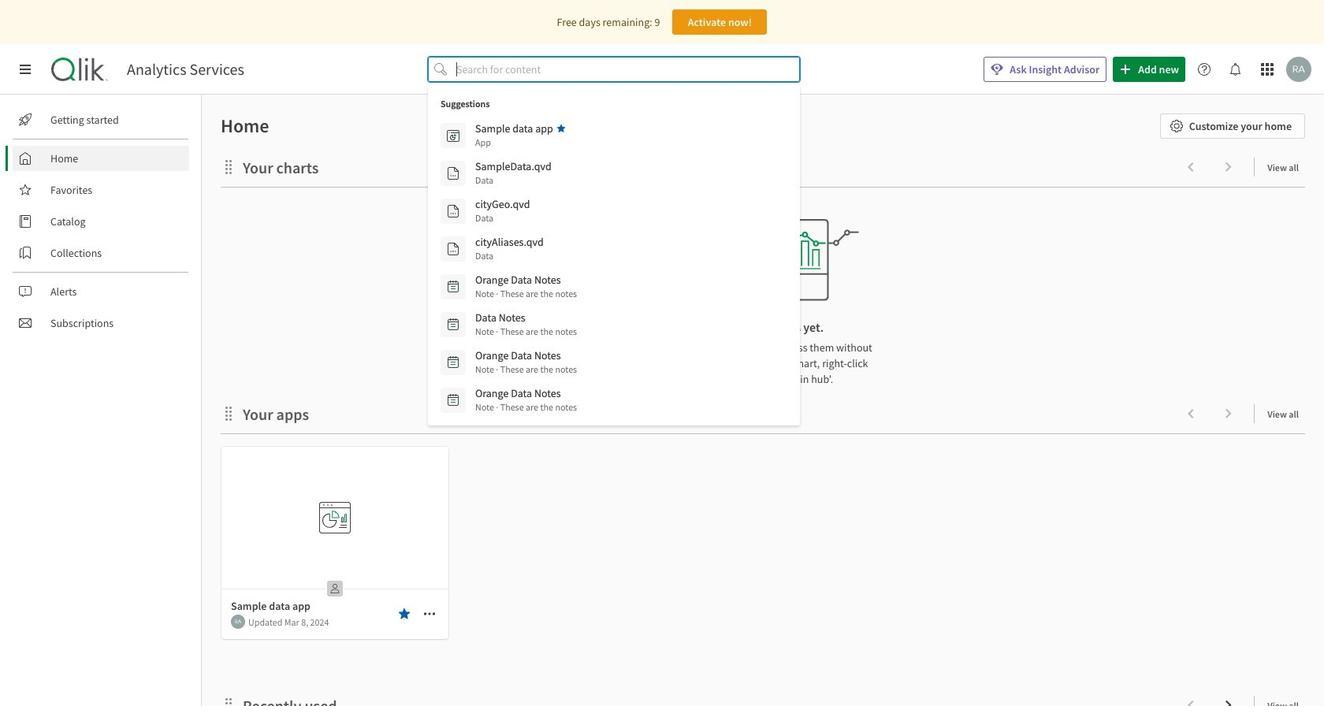Task type: vqa. For each thing, say whether or not it's contained in the screenshot.
right Ruby Anderson icon
no



Task type: describe. For each thing, give the bounding box(es) containing it.
analytics services element
[[127, 60, 244, 79]]

close sidebar menu image
[[19, 63, 32, 76]]

cityaliases.qvd element
[[475, 235, 544, 249]]

ruby anderson element
[[231, 615, 245, 629]]

1 orange data notes element from the top
[[475, 273, 561, 287]]

2 orange data notes element from the top
[[475, 348, 561, 363]]

sample data app element
[[475, 121, 553, 136]]

favorited item image
[[556, 124, 566, 133]]

these are the notes element for 1st orange data notes element from the bottom of the page
[[475, 400, 577, 415]]

these are the notes element for first orange data notes element
[[475, 287, 577, 301]]

remove from favorites image
[[398, 608, 411, 620]]

Search for content text field
[[453, 57, 800, 82]]

citygeo.qvd element
[[475, 197, 530, 211]]

navigation pane element
[[0, 101, 201, 342]]



Task type: locate. For each thing, give the bounding box(es) containing it.
data notes element
[[475, 311, 525, 325]]

1 horizontal spatial ruby anderson image
[[1286, 57, 1312, 82]]

0 vertical spatial move collection image
[[221, 159, 236, 175]]

1 these are the notes element from the top
[[475, 287, 577, 301]]

3 orange data notes element from the top
[[475, 386, 561, 400]]

2 vertical spatial orange data notes element
[[475, 386, 561, 400]]

ruby anderson image
[[1286, 57, 1312, 82], [231, 615, 245, 629]]

these are the notes element
[[475, 287, 577, 301], [475, 325, 577, 339], [475, 363, 577, 377], [475, 400, 577, 415]]

4 these are the notes element from the top
[[475, 400, 577, 415]]

1 vertical spatial orange data notes element
[[475, 348, 561, 363]]

move collection image
[[221, 159, 236, 175], [221, 697, 236, 706]]

0 vertical spatial ruby anderson image
[[1286, 57, 1312, 82]]

3 these are the notes element from the top
[[475, 363, 577, 377]]

these are the notes element for data notes element
[[475, 325, 577, 339]]

sampledata.qvd element
[[475, 159, 552, 173]]

0 vertical spatial orange data notes element
[[475, 273, 561, 287]]

1 vertical spatial move collection image
[[221, 697, 236, 706]]

these are the notes element for 2nd orange data notes element from the bottom of the page
[[475, 363, 577, 377]]

1 vertical spatial ruby anderson image
[[231, 615, 245, 629]]

0 horizontal spatial ruby anderson image
[[231, 615, 245, 629]]

main content
[[195, 95, 1324, 706]]

move collection image
[[221, 406, 236, 421]]

2 these are the notes element from the top
[[475, 325, 577, 339]]

more actions image
[[423, 608, 436, 620]]

orange data notes element
[[475, 273, 561, 287], [475, 348, 561, 363], [475, 386, 561, 400]]



